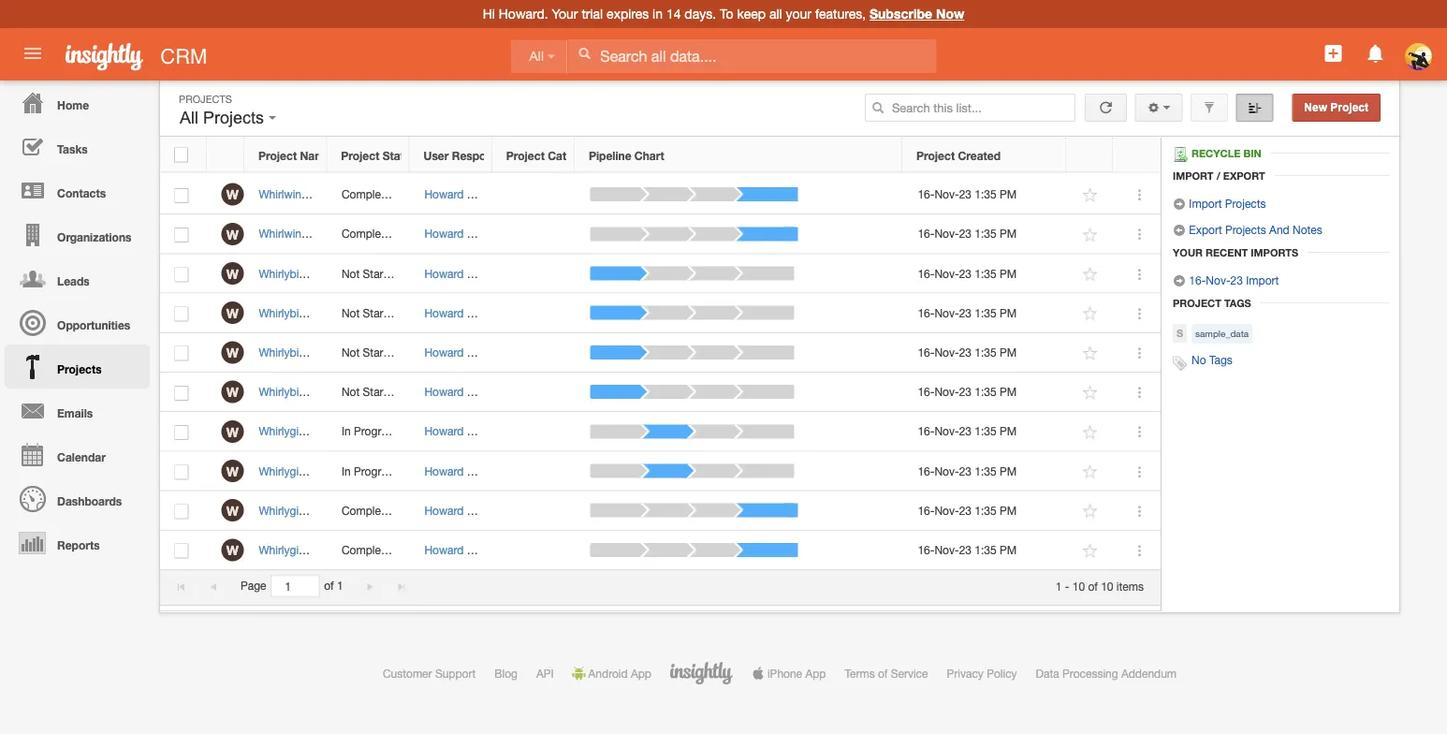 Task type: vqa. For each thing, say whether or not it's contained in the screenshot.
the PM within I row
no



Task type: locate. For each thing, give the bounding box(es) containing it.
9 cell from the top
[[493, 491, 576, 531]]

pm for allen
[[1000, 188, 1017, 201]]

opportunities link
[[5, 301, 150, 345]]

data processing addendum link
[[1036, 667, 1177, 680]]

howard brown down 'mark'
[[425, 504, 500, 517]]

corp. for trading
[[436, 504, 464, 517]]

7 howard from the top
[[425, 425, 464, 438]]

x520 for warbucks
[[321, 227, 347, 240]]

1 x520 from the top
[[321, 188, 347, 201]]

16- for sakda
[[918, 464, 935, 478]]

whirlygig for whirlygig g250 - jakubowski llc - barbara lane
[[259, 425, 305, 438]]

in progress cell for jakubowski
[[327, 412, 410, 452]]

airlines down project status user responsible
[[402, 188, 438, 201]]

howard brown up 'mark'
[[425, 425, 500, 438]]

privacy
[[947, 667, 984, 680]]

6 1:35 from the top
[[975, 385, 997, 398]]

8 1:35 from the top
[[975, 464, 997, 478]]

0 vertical spatial corp.
[[381, 306, 409, 319]]

w for whirlybird g950 - globex - albert lee
[[226, 266, 239, 281]]

show sidebar image
[[1249, 101, 1262, 114]]

of left items at the right bottom
[[1089, 579, 1098, 593]]

whirlygig g250 - oceanic airlines - mark sakda
[[259, 464, 498, 478]]

whirlygig for whirlygig t920 - warbucks industries - wayne miyazaki
[[259, 543, 305, 557]]

2 not started cell from the top
[[327, 294, 410, 333]]

not started cell up "whirlybird g950 - sirius corp. - tina martin" on the top of page
[[327, 254, 410, 294]]

1 1:35 from the top
[[975, 188, 997, 201]]

oceanic for in progress
[[346, 464, 388, 478]]

all inside button
[[180, 108, 199, 127]]

white image
[[578, 47, 591, 60]]

not started cell
[[327, 254, 410, 294], [327, 294, 410, 333], [327, 333, 410, 373], [327, 373, 410, 412]]

howard for lane
[[425, 425, 464, 438]]

3 w row from the top
[[160, 254, 1161, 294]]

completed cell for wayne
[[327, 531, 410, 570]]

16- for samantha
[[918, 504, 935, 517]]

circle arrow right image
[[1173, 198, 1187, 211], [1173, 274, 1187, 288]]

not started for sirius
[[342, 306, 400, 319]]

name
[[300, 149, 332, 162]]

howard up barbara
[[425, 385, 464, 398]]

1 vertical spatial t920
[[308, 543, 334, 557]]

8 cell from the top
[[493, 452, 576, 491]]

projects
[[179, 93, 232, 105], [203, 108, 264, 127], [1226, 197, 1267, 210], [1226, 223, 1267, 236], [57, 362, 102, 376]]

whirlwinder down project name
[[259, 188, 318, 201]]

brown up carlos
[[467, 346, 500, 359]]

not started for cyberdyne
[[342, 346, 400, 359]]

1 vertical spatial circle arrow right image
[[1173, 274, 1187, 288]]

0 vertical spatial all
[[530, 49, 544, 64]]

hi howard. your trial expires in 14 days. to keep all your features, subscribe now
[[483, 6, 965, 22]]

1 vertical spatial warbucks
[[349, 385, 399, 398]]

completed cell for roger
[[327, 215, 410, 254]]

4 16-nov-23 1:35 pm cell from the top
[[904, 294, 1068, 333]]

started down "whirlybird g950 - sirius corp. - tina martin" link
[[363, 346, 400, 359]]

6 16-nov-23 1:35 pm from the top
[[918, 385, 1017, 398]]

9 w link from the top
[[221, 499, 244, 522]]

whirlybird
[[259, 267, 309, 280], [259, 306, 309, 319], [259, 346, 309, 359], [259, 385, 309, 398]]

4 follow image from the top
[[1082, 463, 1100, 481]]

progress for oceanic
[[354, 464, 399, 478]]

4 completed cell from the top
[[327, 531, 410, 570]]

recent
[[1206, 246, 1249, 258]]

x520 for oceanic
[[321, 188, 347, 201]]

7 16-nov-23 1:35 pm cell from the top
[[904, 412, 1068, 452]]

0 vertical spatial your
[[552, 6, 578, 22]]

16-nov-23 1:35 pm for miyazaki
[[918, 543, 1017, 557]]

your left the trial
[[552, 6, 578, 22]]

not started for globex
[[342, 267, 400, 280]]

home
[[57, 98, 89, 111]]

howard brown link down samantha
[[425, 543, 500, 557]]

1 vertical spatial in
[[342, 464, 351, 478]]

x250 up whirlygig g250 - jakubowski llc - barbara lane
[[312, 385, 338, 398]]

1 horizontal spatial of
[[878, 667, 888, 680]]

import down /
[[1190, 197, 1223, 210]]

6 howard from the top
[[425, 385, 464, 398]]

5 follow image from the top
[[1082, 503, 1100, 520]]

recycle bin link
[[1173, 147, 1271, 162]]

chart
[[635, 149, 665, 162]]

started for globex
[[363, 267, 400, 280]]

your
[[786, 6, 812, 22]]

progress up whirlygig g250 - oceanic airlines - mark sakda
[[354, 425, 399, 438]]

app
[[631, 667, 652, 680], [806, 667, 826, 680]]

0 horizontal spatial your
[[552, 6, 578, 22]]

0 horizontal spatial 1
[[337, 579, 343, 593]]

1 x250 from the top
[[312, 346, 338, 359]]

1 progress from the top
[[354, 425, 399, 438]]

project category pipeline chart
[[506, 149, 665, 162]]

23 for smith
[[960, 385, 972, 398]]

features,
[[816, 6, 866, 22]]

project up allen
[[506, 149, 545, 162]]

in progress for oceanic
[[342, 464, 399, 478]]

23
[[960, 188, 972, 201], [960, 227, 972, 240], [960, 267, 972, 280], [1231, 273, 1244, 287], [960, 306, 972, 319], [960, 346, 972, 359], [960, 385, 972, 398], [960, 425, 972, 438], [960, 464, 972, 478], [960, 504, 972, 517], [960, 543, 972, 557]]

circle arrow right image inside import projects link
[[1173, 198, 1187, 211]]

not started cell for globex
[[327, 254, 410, 294]]

1 vertical spatial x520
[[321, 227, 347, 240]]

howard brown link for martin
[[425, 306, 500, 319]]

industries down whirlygig t920 - nakatomi trading corp. - samantha wright link
[[398, 543, 447, 557]]

project status user responsible
[[341, 149, 518, 162]]

brown left mills
[[467, 227, 500, 240]]

0 horizontal spatial 10
[[1073, 579, 1086, 593]]

whirlybird for whirlybird x250 - cyberdyne systems corp. - nicole gomez
[[259, 346, 309, 359]]

started
[[363, 267, 400, 280], [363, 306, 400, 319], [363, 346, 400, 359], [363, 385, 400, 398]]

row containing project name
[[160, 138, 1160, 173]]

howard
[[425, 188, 464, 201], [425, 227, 464, 240], [425, 267, 464, 280], [425, 306, 464, 319], [425, 346, 464, 359], [425, 385, 464, 398], [425, 425, 464, 438], [425, 464, 464, 478], [425, 504, 464, 517], [425, 543, 464, 557]]

1 vertical spatial your
[[1173, 246, 1203, 258]]

6 w link from the top
[[221, 381, 244, 403]]

nov- for miyazaki
[[935, 543, 960, 557]]

howard brown down barbara
[[425, 464, 500, 478]]

completed cell down nakatomi
[[327, 531, 410, 570]]

whirlygig t920 - warbucks industries - wayne miyazaki
[[259, 543, 538, 557]]

all
[[530, 49, 544, 64], [180, 108, 199, 127]]

0 vertical spatial circle arrow right image
[[1173, 198, 1187, 211]]

cell down mills
[[493, 254, 576, 294]]

nakatomi
[[344, 504, 392, 517]]

warbucks down nakatomi
[[344, 543, 394, 557]]

in progress cell up nakatomi
[[327, 452, 410, 491]]

3 follow image from the top
[[1082, 424, 1100, 441]]

16-nov-23 import
[[1187, 273, 1280, 287]]

0 vertical spatial t920
[[308, 504, 334, 517]]

in up whirlygig g250 - oceanic airlines - mark sakda
[[342, 425, 351, 438]]

cell up smith
[[493, 333, 576, 373]]

progress
[[354, 425, 399, 438], [354, 464, 399, 478]]

2 howard brown from the top
[[425, 227, 500, 240]]

not started
[[342, 267, 400, 280], [342, 306, 400, 319], [342, 346, 400, 359], [342, 385, 400, 398]]

3 howard brown link from the top
[[425, 267, 500, 280]]

circle arrow right image inside the 16-nov-23 import "link"
[[1173, 274, 1187, 288]]

3 whirlybird from the top
[[259, 346, 309, 359]]

9 16-nov-23 1:35 pm from the top
[[918, 504, 1017, 517]]

trading
[[395, 504, 433, 517]]

16-nov-23 1:35 pm
[[918, 188, 1017, 201], [918, 227, 1017, 240], [918, 267, 1017, 280], [918, 306, 1017, 319], [918, 346, 1017, 359], [918, 385, 1017, 398], [918, 425, 1017, 438], [918, 464, 1017, 478], [918, 504, 1017, 517], [918, 543, 1017, 557]]

keep
[[737, 6, 766, 22]]

import for import / export
[[1173, 170, 1214, 182]]

1 vertical spatial airlines
[[391, 464, 427, 478]]

2 whirlygig from the top
[[259, 464, 305, 478]]

- left sirius
[[343, 306, 347, 319]]

project up s
[[1173, 297, 1222, 309]]

1 w from the top
[[226, 187, 239, 202]]

0 vertical spatial import
[[1173, 170, 1214, 182]]

completed cell for -
[[327, 491, 410, 531]]

whirlybird g950 - globex - albert lee
[[259, 267, 448, 280]]

10 w link from the top
[[221, 539, 244, 561]]

brown for lane
[[467, 425, 500, 438]]

whirlybird x250 - cyberdyne systems corp. - nicole gomez link
[[259, 346, 572, 359]]

2 vertical spatial corp.
[[436, 504, 464, 517]]

of 1
[[324, 579, 343, 593]]

howard brown link up barbara
[[425, 385, 500, 398]]

whirlwinder x520 - oceanic airlines - cynthia allen
[[259, 188, 515, 201]]

not down the cyberdyne
[[342, 385, 360, 398]]

brown for sakda
[[467, 464, 500, 478]]

completed down nakatomi
[[342, 543, 397, 557]]

privacy policy
[[947, 667, 1018, 680]]

0 horizontal spatial export
[[1190, 223, 1223, 236]]

- left items at the right bottom
[[1066, 579, 1070, 593]]

your
[[552, 6, 578, 22], [1173, 246, 1203, 258]]

w for whirlygig t920 - nakatomi trading corp. - samantha wright
[[226, 503, 239, 519]]

follow image
[[1082, 186, 1100, 204], [1082, 384, 1100, 402], [1082, 424, 1100, 441], [1082, 463, 1100, 481], [1082, 542, 1100, 560]]

follow image for sakda
[[1082, 463, 1100, 481]]

cyberdyne
[[349, 346, 403, 359]]

4 pm from the top
[[1000, 306, 1017, 319]]

10 brown from the top
[[467, 543, 500, 557]]

3 howard from the top
[[425, 267, 464, 280]]

brown for allen
[[467, 188, 500, 201]]

0 vertical spatial airlines
[[402, 188, 438, 201]]

howard for samantha
[[425, 504, 464, 517]]

howard brown link for mills
[[425, 227, 500, 240]]

all inside "link"
[[530, 49, 544, 64]]

16-
[[918, 188, 935, 201], [918, 227, 935, 240], [918, 267, 935, 280], [1190, 273, 1207, 287], [918, 306, 935, 319], [918, 346, 935, 359], [918, 385, 935, 398], [918, 425, 935, 438], [918, 464, 935, 478], [918, 504, 935, 517], [918, 543, 935, 557]]

1 vertical spatial g250
[[308, 464, 336, 478]]

Search this list... text field
[[865, 94, 1076, 122]]

cell down wright
[[493, 531, 576, 570]]

whirlygig g250 - oceanic airlines - mark sakda link
[[259, 464, 508, 478]]

brown down roger
[[467, 267, 500, 280]]

0 vertical spatial x250
[[312, 346, 338, 359]]

howard brown up martin
[[425, 267, 500, 280]]

project for project category pipeline chart
[[506, 149, 545, 162]]

brown right 'mark'
[[467, 464, 500, 478]]

w for whirlygig g250 - oceanic airlines - mark sakda
[[226, 464, 239, 479]]

whirlybird x250 - cyberdyne systems corp. - nicole gomez
[[259, 346, 562, 359]]

1 vertical spatial x250
[[312, 385, 338, 398]]

23 inside "link"
[[1231, 273, 1244, 287]]

16-nov-23 1:35 pm for sakda
[[918, 464, 1017, 478]]

howard brown link for allen
[[425, 188, 500, 201]]

5 w from the top
[[226, 345, 239, 360]]

4 completed from the top
[[342, 543, 397, 557]]

api link
[[537, 667, 554, 680]]

10 howard from the top
[[425, 543, 464, 557]]

airlines for in progress
[[391, 464, 427, 478]]

2 circle arrow right image from the top
[[1173, 274, 1187, 288]]

3 whirlygig from the top
[[259, 504, 305, 517]]

- up whirlybird g950 - globex - albert lee
[[350, 227, 354, 240]]

circle arrow right image up circle arrow left image
[[1173, 198, 1187, 211]]

howard brown for allen
[[425, 188, 500, 201]]

16- for mills
[[918, 227, 935, 240]]

1 vertical spatial progress
[[354, 464, 399, 478]]

import down imports
[[1247, 273, 1280, 287]]

completed for -
[[342, 504, 397, 517]]

import inside import projects link
[[1190, 197, 1223, 210]]

completed up whirlwinder x520 - warbucks industries - roger mills at the left top of the page
[[342, 188, 397, 201]]

1 horizontal spatial app
[[806, 667, 826, 680]]

oceanic up nakatomi
[[346, 464, 388, 478]]

circle arrow left image
[[1173, 224, 1187, 237]]

0 vertical spatial g250
[[308, 425, 336, 438]]

brown down the sakda
[[467, 504, 500, 517]]

cell down smith
[[493, 412, 576, 452]]

trial
[[582, 6, 603, 22]]

howard brown link down 'mark'
[[425, 504, 500, 517]]

2 howard from the top
[[425, 227, 464, 240]]

8 16-nov-23 1:35 pm cell from the top
[[904, 452, 1068, 491]]

not up sirius
[[342, 267, 360, 280]]

1 horizontal spatial 10
[[1102, 579, 1114, 593]]

1:35 for smith
[[975, 385, 997, 398]]

23 for martin
[[960, 306, 972, 319]]

row group containing w
[[160, 175, 1161, 570]]

4 w row from the top
[[160, 294, 1161, 333]]

2 vertical spatial industries
[[398, 543, 447, 557]]

started up the cyberdyne
[[363, 306, 400, 319]]

7 1:35 from the top
[[975, 425, 997, 438]]

10 pm from the top
[[1000, 543, 1017, 557]]

2 vertical spatial warbucks
[[344, 543, 394, 557]]

w link for whirlybird x250 - warbucks industries - carlos smith
[[221, 381, 244, 403]]

1 right 1 'field'
[[337, 579, 343, 593]]

howard brown link up martin
[[425, 267, 500, 280]]

howard down 'mark'
[[425, 504, 464, 517]]

10 1:35 from the top
[[975, 543, 997, 557]]

g250 left jakubowski
[[308, 425, 336, 438]]

project
[[1331, 101, 1369, 114], [258, 149, 297, 162], [341, 149, 380, 162], [506, 149, 545, 162], [917, 149, 955, 162], [1173, 297, 1222, 309]]

project for project name
[[258, 149, 297, 162]]

allen
[[490, 188, 515, 201]]

all down howard.
[[530, 49, 544, 64]]

1 left items at the right bottom
[[1056, 579, 1062, 593]]

0 horizontal spatial of
[[324, 579, 334, 593]]

1 cell from the top
[[493, 175, 576, 215]]

7 brown from the top
[[467, 425, 500, 438]]

1 started from the top
[[363, 267, 400, 280]]

1:35 for sakda
[[975, 464, 997, 478]]

whirlybird g950 - globex - albert lee link
[[259, 267, 457, 280]]

warbucks for t920
[[344, 543, 394, 557]]

new project link
[[1293, 94, 1381, 122]]

data
[[1036, 667, 1060, 680]]

terms of service
[[845, 667, 929, 680]]

row
[[160, 138, 1160, 173]]

w for whirlwinder x520 - oceanic airlines - cynthia allen
[[226, 187, 239, 202]]

airlines up whirlygig t920 - nakatomi trading corp. - samantha wright
[[391, 464, 427, 478]]

3 16-nov-23 1:35 pm cell from the top
[[904, 254, 1068, 294]]

1 vertical spatial all
[[180, 108, 199, 127]]

1 vertical spatial oceanic
[[346, 464, 388, 478]]

2 started from the top
[[363, 306, 400, 319]]

cog image
[[1148, 101, 1161, 114]]

23 for nicole
[[960, 346, 972, 359]]

5 16-nov-23 1:35 pm from the top
[[918, 346, 1017, 359]]

16-nov-23 1:35 pm cell
[[904, 175, 1068, 215], [904, 215, 1068, 254], [904, 254, 1068, 294], [904, 294, 1068, 333], [904, 333, 1068, 373], [904, 373, 1068, 412], [904, 412, 1068, 452], [904, 452, 1068, 491], [904, 491, 1068, 531], [904, 531, 1068, 570]]

g250 down whirlygig g250 - jakubowski llc - barbara lane
[[308, 464, 336, 478]]

in for oceanic
[[342, 464, 351, 478]]

brown up the nicole
[[467, 306, 500, 319]]

completed cell up whirlwinder x520 - warbucks industries - roger mills at the left top of the page
[[327, 175, 410, 215]]

x520 up whirlybird g950 - globex - albert lee
[[321, 227, 347, 240]]

2 horizontal spatial of
[[1089, 579, 1098, 593]]

2 not started from the top
[[342, 306, 400, 319]]

4 w from the top
[[226, 305, 239, 321]]

in progress cell for oceanic
[[327, 452, 410, 491]]

import left /
[[1173, 170, 1214, 182]]

0 vertical spatial x520
[[321, 188, 347, 201]]

cell up wright
[[493, 452, 576, 491]]

1 vertical spatial in progress
[[342, 464, 399, 478]]

2 16-nov-23 1:35 pm cell from the top
[[904, 215, 1068, 254]]

howard brown link down cynthia
[[425, 227, 500, 240]]

1 horizontal spatial export
[[1224, 170, 1266, 182]]

smith
[[497, 385, 526, 398]]

0 vertical spatial in progress
[[342, 425, 399, 438]]

pm for nicole
[[1000, 346, 1017, 359]]

3 follow image from the top
[[1082, 305, 1100, 323]]

circle arrow right image for 16-nov-23 import
[[1173, 274, 1187, 288]]

imports
[[1252, 246, 1299, 258]]

1 g950 from the top
[[312, 267, 340, 280]]

0 horizontal spatial app
[[631, 667, 652, 680]]

- left globex
[[343, 267, 347, 280]]

1 howard brown link from the top
[[425, 188, 500, 201]]

howard down lee
[[425, 306, 464, 319]]

in
[[342, 425, 351, 438], [342, 464, 351, 478]]

howard down user
[[425, 188, 464, 201]]

5 w row from the top
[[160, 333, 1161, 373]]

1 follow image from the top
[[1082, 226, 1100, 244]]

0 vertical spatial progress
[[354, 425, 399, 438]]

of right 1 'field'
[[324, 579, 334, 593]]

dashboards link
[[5, 477, 150, 521]]

10 16-nov-23 1:35 pm cell from the top
[[904, 531, 1068, 570]]

howard brown down lee
[[425, 306, 500, 319]]

0 vertical spatial whirlwinder
[[259, 188, 318, 201]]

howard for martin
[[425, 306, 464, 319]]

export right circle arrow left image
[[1190, 223, 1223, 236]]

nov- for samantha
[[935, 504, 960, 517]]

row group
[[160, 175, 1161, 570]]

t920
[[308, 504, 334, 517], [308, 543, 334, 557]]

4 cell from the top
[[493, 294, 576, 333]]

None checkbox
[[174, 147, 188, 162], [175, 188, 189, 203], [175, 386, 189, 401], [175, 425, 189, 440], [175, 544, 189, 559], [174, 147, 188, 162], [175, 188, 189, 203], [175, 386, 189, 401], [175, 425, 189, 440], [175, 544, 189, 559]]

circle arrow right image up project tags
[[1173, 274, 1187, 288]]

howard up 'mark'
[[425, 425, 464, 438]]

2 app from the left
[[806, 667, 826, 680]]

10 howard brown link from the top
[[425, 543, 500, 557]]

cell up miyazaki
[[493, 491, 576, 531]]

- up whirlwinder x520 - warbucks industries - roger mills at the left top of the page
[[350, 188, 354, 201]]

2 pm from the top
[[1000, 227, 1017, 240]]

8 brown from the top
[[467, 464, 500, 478]]

1 whirlybird from the top
[[259, 267, 309, 280]]

project for project status user responsible
[[341, 149, 380, 162]]

0 vertical spatial warbucks
[[357, 227, 408, 240]]

project left name
[[258, 149, 297, 162]]

1 vertical spatial industries
[[402, 385, 451, 398]]

project left status
[[341, 149, 380, 162]]

x250
[[312, 346, 338, 359], [312, 385, 338, 398]]

mills
[[504, 227, 527, 240]]

w for whirlybird g950 - sirius corp. - tina martin
[[226, 305, 239, 321]]

leads link
[[5, 257, 150, 301]]

w for whirlygig t920 - warbucks industries - wayne miyazaki
[[226, 543, 239, 558]]

1 horizontal spatial 1
[[1056, 579, 1062, 593]]

10
[[1073, 579, 1086, 593], [1102, 579, 1114, 593]]

corp. right systems in the left of the page
[[453, 346, 481, 359]]

howard up lee
[[425, 227, 464, 240]]

9 1:35 from the top
[[975, 504, 997, 517]]

8 w link from the top
[[221, 460, 244, 482]]

1 vertical spatial import
[[1190, 197, 1223, 210]]

in progress cell up whirlygig g250 - oceanic airlines - mark sakda
[[327, 412, 410, 452]]

1 in progress cell from the top
[[327, 412, 410, 452]]

in
[[653, 6, 663, 22]]

2 16-nov-23 1:35 pm from the top
[[918, 227, 1017, 240]]

howard brown link down martin
[[425, 346, 500, 359]]

1 vertical spatial export
[[1190, 223, 1223, 236]]

3 not started from the top
[[342, 346, 400, 359]]

1 not started from the top
[[342, 267, 400, 280]]

show list view filters image
[[1203, 101, 1217, 114]]

1 whirlygig from the top
[[259, 425, 305, 438]]

1 in progress from the top
[[342, 425, 399, 438]]

16-nov-23 1:35 pm for smith
[[918, 385, 1017, 398]]

industries down systems in the left of the page
[[402, 385, 451, 398]]

whirlybird x250 - warbucks industries - carlos smith link
[[259, 385, 536, 398]]

0 vertical spatial in
[[342, 425, 351, 438]]

follow image
[[1082, 226, 1100, 244], [1082, 265, 1100, 283], [1082, 305, 1100, 323], [1082, 345, 1100, 362], [1082, 503, 1100, 520]]

2 whirlwinder from the top
[[259, 227, 318, 240]]

projects inside button
[[203, 108, 264, 127]]

warbucks down whirlwinder x520 - oceanic airlines - cynthia allen
[[357, 227, 408, 240]]

1 vertical spatial g950
[[312, 306, 340, 319]]

navigation
[[0, 81, 150, 565]]

project right 'new'
[[1331, 101, 1369, 114]]

0 vertical spatial industries
[[411, 227, 460, 240]]

howard brown for sakda
[[425, 464, 500, 478]]

calendar link
[[5, 433, 150, 477]]

0 vertical spatial oceanic
[[357, 188, 399, 201]]

cell
[[493, 175, 576, 215], [493, 215, 576, 254], [493, 254, 576, 294], [493, 294, 576, 333], [493, 333, 576, 373], [493, 373, 576, 412], [493, 412, 576, 452], [493, 452, 576, 491], [493, 491, 576, 531], [493, 531, 576, 570]]

completed cell for cynthia
[[327, 175, 410, 215]]

not started cell down "whirlybird g950 - sirius corp. - tina martin" on the top of page
[[327, 333, 410, 373]]

pm for sakda
[[1000, 464, 1017, 478]]

10 w from the top
[[226, 543, 239, 558]]

howard brown link for miyazaki
[[425, 543, 500, 557]]

not started down "whirlybird g950 - sirius corp. - tina martin" link
[[342, 346, 400, 359]]

5 howard brown from the top
[[425, 346, 500, 359]]

of
[[324, 579, 334, 593], [1089, 579, 1098, 593], [878, 667, 888, 680]]

completed cell down whirlygig g250 - oceanic airlines - mark sakda
[[327, 491, 410, 531]]

16-nov-23 1:35 pm for mills
[[918, 227, 1017, 240]]

started up "whirlybird g950 - sirius corp. - tina martin" link
[[363, 267, 400, 280]]

2 whirlybird from the top
[[259, 306, 309, 319]]

in progress cell
[[327, 412, 410, 452], [327, 452, 410, 491]]

sample_data link
[[1192, 324, 1253, 344]]

corp. right sirius
[[381, 306, 409, 319]]

howard brown link up 'mark'
[[425, 425, 500, 438]]

dashboards
[[57, 494, 122, 508]]

1 completed cell from the top
[[327, 175, 410, 215]]

export projects and notes
[[1187, 223, 1323, 236]]

x520 down name
[[321, 188, 347, 201]]

follow image for lane
[[1082, 424, 1100, 441]]

martin
[[444, 306, 476, 319]]

4 16-nov-23 1:35 pm from the top
[[918, 306, 1017, 319]]

16-nov-23 1:35 pm for martin
[[918, 306, 1017, 319]]

calendar
[[57, 450, 106, 464]]

3 completed from the top
[[342, 504, 397, 517]]

howard brown up barbara
[[425, 385, 500, 398]]

2 vertical spatial import
[[1247, 273, 1280, 287]]

10 16-nov-23 1:35 pm from the top
[[918, 543, 1017, 557]]

whirlwinder up whirlybird g950 - globex - albert lee
[[259, 227, 318, 240]]

whirlybird for whirlybird x250 - warbucks industries - carlos smith
[[259, 385, 309, 398]]

whirlybird g950 - sirius corp. - tina martin
[[259, 306, 476, 319]]

pm for mills
[[1000, 227, 1017, 240]]

howard brown down samantha
[[425, 543, 500, 557]]

privacy policy link
[[947, 667, 1018, 680]]

cell up the gomez on the top left of page
[[493, 294, 576, 333]]

7 16-nov-23 1:35 pm from the top
[[918, 425, 1017, 438]]

projects for import projects
[[1226, 197, 1267, 210]]

3 not from the top
[[342, 346, 360, 359]]

9 howard from the top
[[425, 504, 464, 517]]

1 vertical spatial whirlwinder
[[259, 227, 318, 240]]

howard left the sakda
[[425, 464, 464, 478]]

8 howard brown link from the top
[[425, 464, 500, 478]]

6 cell from the top
[[493, 373, 576, 412]]

None checkbox
[[175, 228, 189, 243], [175, 267, 189, 282], [175, 307, 189, 322], [175, 346, 189, 361], [175, 465, 189, 480], [175, 504, 189, 519], [175, 228, 189, 243], [175, 267, 189, 282], [175, 307, 189, 322], [175, 346, 189, 361], [175, 465, 189, 480], [175, 504, 189, 519]]

0 horizontal spatial all
[[180, 108, 199, 127]]

in progress
[[342, 425, 399, 438], [342, 464, 399, 478]]

1 horizontal spatial all
[[530, 49, 544, 64]]

- left albert on the top of page
[[389, 267, 394, 280]]

1 vertical spatial corp.
[[453, 346, 481, 359]]

completed cell
[[327, 175, 410, 215], [327, 215, 410, 254], [327, 491, 410, 531], [327, 531, 410, 570]]

brown up the sakda
[[467, 425, 500, 438]]

- up whirlygig g250 - jakubowski llc - barbara lane
[[341, 385, 345, 398]]

9 howard brown from the top
[[425, 504, 500, 517]]

14
[[667, 6, 681, 22]]

howard up tina
[[425, 267, 464, 280]]

2 progress from the top
[[354, 464, 399, 478]]

howard down whirlygig t920 - nakatomi trading corp. - samantha wright link
[[425, 543, 464, 557]]

started for sirius
[[363, 306, 400, 319]]

whirlybird g950 - sirius corp. - tina martin link
[[259, 306, 486, 319]]

started for warbucks
[[363, 385, 400, 398]]

0 vertical spatial g950
[[312, 267, 340, 280]]

whirlybird x250 - warbucks industries - carlos smith
[[259, 385, 526, 398]]

3 w link from the top
[[221, 262, 244, 285]]

w row
[[160, 175, 1161, 215], [160, 215, 1161, 254], [160, 254, 1161, 294], [160, 294, 1161, 333], [160, 333, 1161, 373], [160, 373, 1161, 412], [160, 412, 1161, 452], [160, 452, 1161, 491], [160, 491, 1161, 531], [160, 531, 1161, 570]]

9 brown from the top
[[467, 504, 500, 517]]

sakda
[[466, 464, 498, 478]]

2 brown from the top
[[467, 227, 500, 240]]

2 10 from the left
[[1102, 579, 1114, 593]]

howard brown link for lane
[[425, 425, 500, 438]]



Task type: describe. For each thing, give the bounding box(es) containing it.
page
[[241, 579, 266, 593]]

1 10 from the left
[[1073, 579, 1086, 593]]

g950 for globex
[[312, 267, 340, 280]]

howard.
[[499, 6, 548, 22]]

notifications image
[[1365, 42, 1388, 65]]

whirlwinder x520 - warbucks industries - roger mills
[[259, 227, 527, 240]]

1 field
[[272, 576, 319, 596]]

2 w row from the top
[[160, 215, 1161, 254]]

- left carlos
[[454, 385, 459, 398]]

nov- inside "link"
[[1207, 273, 1231, 287]]

project for project created
[[917, 149, 955, 162]]

1:35 for miyazaki
[[975, 543, 997, 557]]

not started cell for cyberdyne
[[327, 333, 410, 373]]

import for import projects
[[1190, 197, 1223, 210]]

howard for miyazaki
[[425, 543, 464, 557]]

import inside the 16-nov-23 import "link"
[[1247, 273, 1280, 287]]

all
[[770, 6, 783, 22]]

23 for allen
[[960, 188, 972, 201]]

opportunities
[[57, 318, 130, 332]]

3 1:35 from the top
[[975, 267, 997, 280]]

android app
[[589, 667, 652, 680]]

llc
[[409, 425, 430, 438]]

- left wayne
[[450, 543, 454, 557]]

w link for whirlwinder x520 - oceanic airlines - cynthia allen
[[221, 183, 244, 206]]

- down whirlygig g250 - jakubowski llc - barbara lane
[[339, 464, 343, 478]]

project inside new project link
[[1331, 101, 1369, 114]]

home link
[[5, 81, 150, 125]]

blog link
[[495, 667, 518, 680]]

16-nov-23 1:35 pm cell for samantha
[[904, 491, 1068, 531]]

app for android app
[[631, 667, 652, 680]]

no tags link
[[1192, 354, 1233, 367]]

iphone
[[768, 667, 803, 680]]

contacts
[[57, 186, 106, 199]]

- left nakatomi
[[337, 504, 341, 517]]

cell for allen
[[493, 175, 576, 215]]

started for cyberdyne
[[363, 346, 400, 359]]

roger
[[470, 227, 501, 240]]

not for cyberdyne
[[342, 346, 360, 359]]

w link for whirlygig t920 - warbucks industries - wayne miyazaki
[[221, 539, 244, 561]]

expires
[[607, 6, 649, 22]]

16-nov-23 1:35 pm for lane
[[918, 425, 1017, 438]]

7 w row from the top
[[160, 412, 1161, 452]]

g250 for oceanic
[[308, 464, 336, 478]]

to
[[720, 6, 734, 22]]

all for all
[[530, 49, 544, 64]]

customer support
[[383, 667, 476, 680]]

brown for nicole
[[467, 346, 500, 359]]

no tags
[[1192, 354, 1233, 367]]

wright
[[528, 504, 561, 517]]

all for all projects
[[180, 108, 199, 127]]

created
[[959, 149, 1001, 162]]

tina
[[420, 306, 441, 319]]

support
[[435, 667, 476, 680]]

not started cell for sirius
[[327, 294, 410, 333]]

16-nov-23 1:35 pm for allen
[[918, 188, 1017, 201]]

3 howard brown from the top
[[425, 267, 500, 280]]

t920 for warbucks
[[308, 543, 334, 557]]

- left tina
[[413, 306, 417, 319]]

howard brown for mills
[[425, 227, 500, 240]]

w link for whirlygig t920 - nakatomi trading corp. - samantha wright
[[221, 499, 244, 522]]

reports link
[[5, 521, 150, 565]]

follow image for mills
[[1082, 226, 1100, 244]]

w for whirlwinder x520 - warbucks industries - roger mills
[[226, 226, 239, 242]]

projects up all projects
[[179, 93, 232, 105]]

pm for lane
[[1000, 425, 1017, 438]]

howard for smith
[[425, 385, 464, 398]]

16- inside "link"
[[1190, 273, 1207, 287]]

1:35 for lane
[[975, 425, 997, 438]]

23 for sakda
[[960, 464, 972, 478]]

crm
[[160, 44, 207, 68]]

16-nov-23 1:35 pm cell for lane
[[904, 412, 1068, 452]]

1:35 for mills
[[975, 227, 997, 240]]

emails
[[57, 406, 93, 420]]

blog
[[495, 667, 518, 680]]

w for whirlygig g250 - jakubowski llc - barbara lane
[[226, 424, 239, 439]]

9 w row from the top
[[160, 491, 1161, 531]]

samantha
[[474, 504, 525, 517]]

no
[[1192, 354, 1207, 367]]

terms
[[845, 667, 875, 680]]

3 brown from the top
[[467, 267, 500, 280]]

systems
[[406, 346, 450, 359]]

tasks link
[[5, 125, 150, 169]]

2 follow image from the top
[[1082, 265, 1100, 283]]

1 - 10 of 10 items
[[1056, 579, 1144, 593]]

w link for whirlygig g250 - oceanic airlines - mark sakda
[[221, 460, 244, 482]]

api
[[537, 667, 554, 680]]

nov- for smith
[[935, 385, 960, 398]]

brown for samantha
[[467, 504, 500, 517]]

organizations link
[[5, 213, 150, 257]]

- left cynthia
[[441, 188, 446, 201]]

addendum
[[1122, 667, 1177, 680]]

cell for sakda
[[493, 452, 576, 491]]

leads
[[57, 274, 90, 288]]

nov- for martin
[[935, 306, 960, 319]]

all projects
[[180, 108, 269, 127]]

- left jakubowski
[[339, 425, 343, 438]]

3 pm from the top
[[1000, 267, 1017, 280]]

cell for miyazaki
[[493, 531, 576, 570]]

wayne
[[457, 543, 491, 557]]

whirlygig t920 - nakatomi trading corp. - samantha wright
[[259, 504, 561, 517]]

Search all data.... text field
[[568, 39, 937, 73]]

follow image for miyazaki
[[1082, 542, 1100, 560]]

import projects link
[[1173, 197, 1267, 211]]

search image
[[872, 101, 885, 114]]

subscribe
[[870, 6, 933, 22]]

w for whirlybird x250 - cyberdyne systems corp. - nicole gomez
[[226, 345, 239, 360]]

16-nov-23 1:35 pm cell for allen
[[904, 175, 1068, 215]]

follow image for martin
[[1082, 305, 1100, 323]]

howard brown for samantha
[[425, 504, 500, 517]]

refresh list image
[[1098, 101, 1115, 114]]

whirlybird for whirlybird g950 - globex - albert lee
[[259, 267, 309, 280]]

cynthia
[[449, 188, 487, 201]]

follow image for nicole
[[1082, 345, 1100, 362]]

import projects
[[1187, 197, 1267, 210]]

project created
[[917, 149, 1001, 162]]

in for jakubowski
[[342, 425, 351, 438]]

customer support link
[[383, 667, 476, 680]]

service
[[891, 667, 929, 680]]

notes
[[1293, 223, 1323, 236]]

2 1 from the left
[[1056, 579, 1062, 593]]

brown for miyazaki
[[467, 543, 500, 557]]

1 w row from the top
[[160, 175, 1161, 215]]

sirius
[[350, 306, 378, 319]]

16-nov-23 1:35 pm cell for smith
[[904, 373, 1068, 412]]

globex
[[350, 267, 386, 280]]

completed for wayne
[[342, 543, 397, 557]]

16-nov-23 1:35 pm cell for mills
[[904, 215, 1068, 254]]

6 w row from the top
[[160, 373, 1161, 412]]

whirlygig g250 - jakubowski llc - barbara lane link
[[259, 425, 517, 438]]

hi
[[483, 6, 495, 22]]

3 16-nov-23 1:35 pm from the top
[[918, 267, 1017, 280]]

items
[[1117, 579, 1144, 593]]

terms of service link
[[845, 667, 929, 680]]

not started cell for warbucks
[[327, 373, 410, 412]]

10 w row from the top
[[160, 531, 1161, 570]]

follow image for samantha
[[1082, 503, 1100, 520]]

iphone app link
[[752, 667, 826, 680]]

whirlwinder for whirlwinder x520 - oceanic airlines - cynthia allen
[[259, 188, 318, 201]]

progress for jakubowski
[[354, 425, 399, 438]]

g250 for jakubowski
[[308, 425, 336, 438]]

cell for lane
[[493, 412, 576, 452]]

- left the nicole
[[484, 346, 488, 359]]

s
[[1177, 327, 1184, 339]]

lane
[[483, 425, 508, 438]]

export projects and notes link
[[1173, 223, 1323, 237]]

policy
[[987, 667, 1018, 680]]

projects up emails 'link'
[[57, 362, 102, 376]]

days.
[[685, 6, 717, 22]]

responsible
[[452, 149, 518, 162]]

follow image for allen
[[1082, 186, 1100, 204]]

new
[[1305, 101, 1328, 114]]

howard brown for smith
[[425, 385, 500, 398]]

your recent imports
[[1173, 246, 1299, 258]]

whirlwinder x520 - warbucks industries - roger mills link
[[259, 227, 536, 240]]

lee
[[430, 267, 448, 280]]

bin
[[1244, 147, 1262, 160]]

follow image for smith
[[1082, 384, 1100, 402]]

not started for warbucks
[[342, 385, 400, 398]]

16-nov-23 1:35 pm cell for martin
[[904, 294, 1068, 333]]

16- for smith
[[918, 385, 935, 398]]

gomez
[[526, 346, 562, 359]]

- left the cyberdyne
[[341, 346, 345, 359]]

android app link
[[573, 667, 652, 680]]

- left samantha
[[467, 504, 471, 517]]

category
[[548, 149, 597, 162]]

project name
[[258, 149, 332, 162]]

new project
[[1305, 101, 1369, 114]]

8 w row from the top
[[160, 452, 1161, 491]]

customer
[[383, 667, 432, 680]]

carlos
[[462, 385, 494, 398]]

- left 'mark'
[[430, 464, 435, 478]]

navigation containing home
[[0, 81, 150, 565]]

whirlwinder x520 - oceanic airlines - cynthia allen link
[[259, 188, 524, 201]]

nov- for lane
[[935, 425, 960, 438]]

23 for lane
[[960, 425, 972, 438]]

3 cell from the top
[[493, 254, 576, 294]]

howard brown for miyazaki
[[425, 543, 500, 557]]

pm for martin
[[1000, 306, 1017, 319]]

albert
[[397, 267, 427, 280]]

- left roger
[[463, 227, 467, 240]]

barbara
[[440, 425, 480, 438]]

0 vertical spatial export
[[1224, 170, 1266, 182]]

not for warbucks
[[342, 385, 360, 398]]

howard for sakda
[[425, 464, 464, 478]]

16-nov-23 1:35 pm for samantha
[[918, 504, 1017, 517]]

project for project tags
[[1173, 297, 1222, 309]]

warbucks for x250
[[349, 385, 399, 398]]

1 horizontal spatial your
[[1173, 246, 1203, 258]]

airlines for completed
[[402, 188, 438, 201]]

- right llc
[[433, 425, 437, 438]]

- up of 1
[[337, 543, 341, 557]]

1 1 from the left
[[337, 579, 343, 593]]

16- for miyazaki
[[918, 543, 935, 557]]

howard for allen
[[425, 188, 464, 201]]

x250 for warbucks
[[312, 385, 338, 398]]

industries for carlos
[[402, 385, 451, 398]]

iphone app
[[768, 667, 826, 680]]



